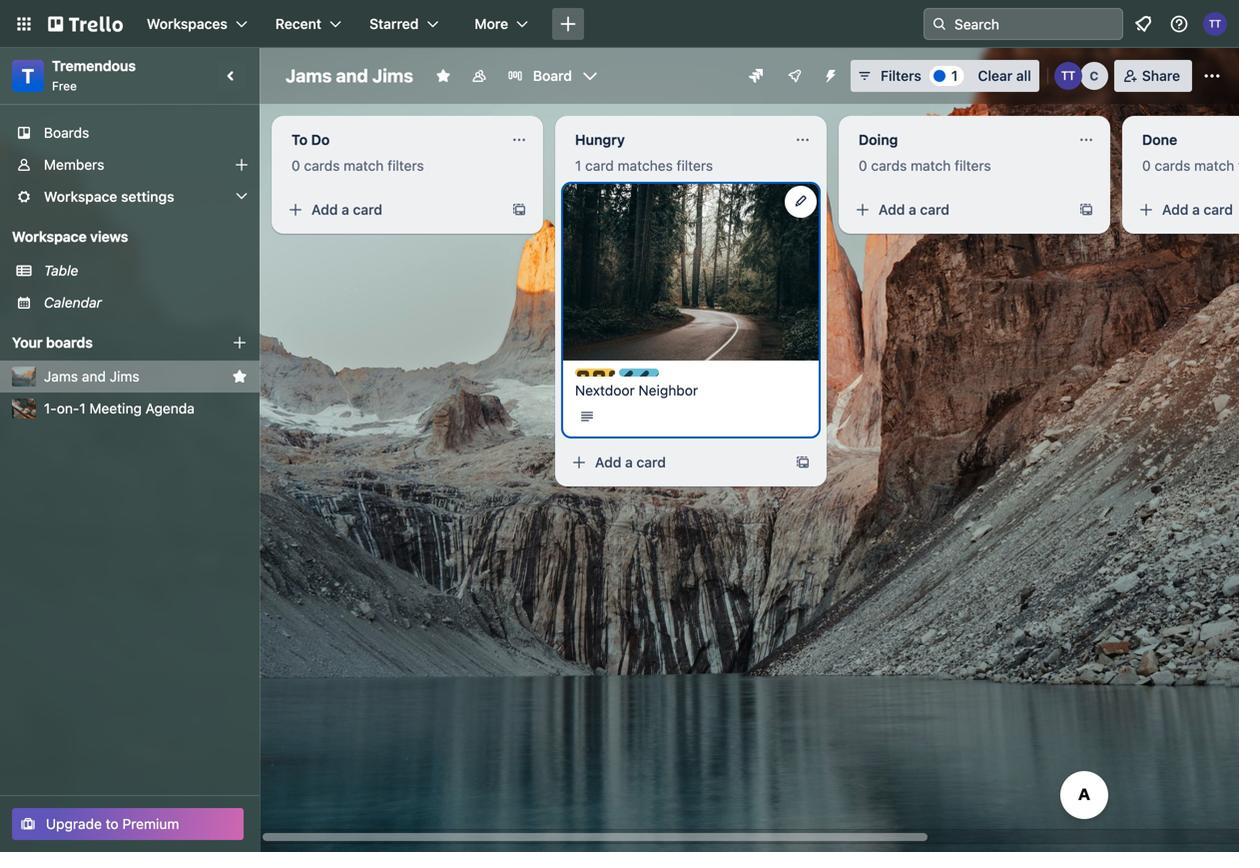 Task type: locate. For each thing, give the bounding box(es) containing it.
table
[[44, 262, 78, 279]]

0 inside "done 0 cards match f"
[[1143, 157, 1152, 174]]

workspace
[[44, 188, 117, 205], [12, 228, 87, 245]]

share
[[1143, 67, 1181, 84]]

terry turtle (terryturtle) image
[[1204, 12, 1228, 36]]

add a card for to do
[[312, 201, 383, 218]]

1 horizontal spatial add
[[596, 454, 622, 471]]

tremendous
[[52, 57, 136, 74]]

match left f
[[1195, 157, 1235, 174]]

match down to do text box
[[344, 157, 384, 174]]

jams down recent popup button
[[286, 65, 332, 86]]

add a card
[[312, 201, 383, 218], [879, 201, 950, 218], [596, 454, 666, 471]]

0 cards match filters down doing text field
[[859, 157, 992, 174]]

1 vertical spatial jams and jims
[[44, 368, 140, 385]]

flying cars
[[639, 370, 704, 384]]

add down nextdoor
[[596, 454, 622, 471]]

add a card button down doing text field
[[847, 194, 1067, 226]]

To Do text field
[[280, 124, 500, 156]]

Board name text field
[[276, 60, 424, 92]]

0 horizontal spatial add a card button
[[280, 194, 500, 226]]

3 filters from the left
[[955, 157, 992, 174]]

1 filters from the left
[[388, 157, 424, 174]]

1 vertical spatial workspace
[[12, 228, 87, 245]]

clear
[[979, 67, 1013, 84]]

c button
[[1081, 62, 1109, 90]]

0 vertical spatial 1
[[952, 67, 959, 84]]

filters for doing
[[955, 157, 992, 174]]

workspace visible image
[[471, 68, 487, 84]]

add a card down nextdoor neighbor
[[596, 454, 666, 471]]

1 vertical spatial jims
[[110, 368, 140, 385]]

1 horizontal spatial 0 cards match filters
[[859, 157, 992, 174]]

workspace settings
[[44, 188, 174, 205]]

0 horizontal spatial match
[[344, 157, 384, 174]]

and down recent popup button
[[336, 65, 368, 86]]

flying
[[639, 370, 674, 384]]

3 cards from the left
[[1155, 157, 1191, 174]]

a
[[342, 201, 350, 218], [909, 201, 917, 218], [626, 454, 633, 471]]

0 horizontal spatial create from template… image
[[512, 202, 528, 218]]

add a card down doing
[[879, 201, 950, 218]]

0 horizontal spatial jims
[[110, 368, 140, 385]]

0 horizontal spatial 0 cards match filters
[[292, 157, 424, 174]]

cards
[[304, 157, 340, 174], [872, 157, 908, 174], [1155, 157, 1191, 174]]

1-on-1 meeting agenda
[[44, 400, 195, 417]]

workspace inside dropdown button
[[44, 188, 117, 205]]

1 cards from the left
[[304, 157, 340, 174]]

1 match from the left
[[344, 157, 384, 174]]

2 horizontal spatial cards
[[1155, 157, 1191, 174]]

2 match from the left
[[911, 157, 952, 174]]

0 vertical spatial workspace
[[44, 188, 117, 205]]

show menu image
[[1203, 66, 1223, 86]]

1 horizontal spatial 0
[[859, 157, 868, 174]]

workspace down members
[[44, 188, 117, 205]]

1 vertical spatial 1
[[576, 157, 582, 174]]

jams
[[286, 65, 332, 86], [44, 368, 78, 385]]

create from template… image
[[512, 202, 528, 218], [795, 455, 811, 471]]

1 horizontal spatial create from template… image
[[795, 455, 811, 471]]

0 horizontal spatial add
[[312, 201, 338, 218]]

jims inside board name text field
[[373, 65, 414, 86]]

nextdoor neighbor link
[[576, 381, 807, 401]]

views
[[90, 228, 128, 245]]

0 vertical spatial jams and jims
[[286, 65, 414, 86]]

terry turtle (terryturtle) image
[[1055, 62, 1083, 90]]

filters down doing text field
[[955, 157, 992, 174]]

2 horizontal spatial a
[[909, 201, 917, 218]]

2 horizontal spatial match
[[1195, 157, 1235, 174]]

add for to do
[[312, 201, 338, 218]]

1 vertical spatial and
[[82, 368, 106, 385]]

premium
[[122, 816, 179, 832]]

doing
[[859, 131, 899, 148]]

filters down to do text box
[[388, 157, 424, 174]]

1 0 from the left
[[292, 157, 300, 174]]

1 horizontal spatial filters
[[677, 157, 714, 174]]

0 horizontal spatial cards
[[304, 157, 340, 174]]

clear all button
[[971, 60, 1040, 92]]

2 horizontal spatial 1
[[952, 67, 959, 84]]

2 0 from the left
[[859, 157, 868, 174]]

primary element
[[0, 0, 1240, 48]]

f
[[1239, 157, 1240, 174]]

filters
[[881, 67, 922, 84]]

add a card button for to do
[[280, 194, 500, 226]]

0 cards match filters
[[292, 157, 424, 174], [859, 157, 992, 174]]

1 for 1
[[952, 67, 959, 84]]

add a card button down neighbor
[[564, 447, 783, 479]]

automation image
[[815, 60, 843, 88]]

meeting
[[89, 400, 142, 417]]

0 vertical spatial and
[[336, 65, 368, 86]]

t link
[[12, 60, 44, 92]]

hungry
[[576, 131, 625, 148]]

power ups image
[[787, 68, 803, 84]]

1 horizontal spatial jams
[[286, 65, 332, 86]]

add a card button down to do text box
[[280, 194, 500, 226]]

cards down do
[[304, 157, 340, 174]]

recent
[[276, 15, 322, 32]]

jims
[[373, 65, 414, 86], [110, 368, 140, 385]]

0 cards match filters down to do text box
[[292, 157, 424, 174]]

0 horizontal spatial add a card
[[312, 201, 383, 218]]

neighbor
[[639, 382, 699, 399]]

0 horizontal spatial a
[[342, 201, 350, 218]]

filters
[[388, 157, 424, 174], [677, 157, 714, 174], [955, 157, 992, 174]]

add down doing
[[879, 201, 906, 218]]

0 down doing
[[859, 157, 868, 174]]

calendar link
[[44, 293, 248, 313]]

done 0 cards match f
[[1143, 131, 1240, 174]]

0 horizontal spatial 0
[[292, 157, 300, 174]]

jams and jims
[[286, 65, 414, 86], [44, 368, 140, 385]]

board button
[[499, 60, 606, 92]]

1 horizontal spatial cards
[[872, 157, 908, 174]]

cards inside "done 0 cards match f"
[[1155, 157, 1191, 174]]

jams and jims down your boards with 2 items element
[[44, 368, 140, 385]]

0 horizontal spatial jams
[[44, 368, 78, 385]]

workspace up the table
[[12, 228, 87, 245]]

0 horizontal spatial jams and jims
[[44, 368, 140, 385]]

to do
[[292, 131, 330, 148]]

add down do
[[312, 201, 338, 218]]

and inside the jams and jims link
[[82, 368, 106, 385]]

0 vertical spatial jams
[[286, 65, 332, 86]]

recent button
[[264, 8, 354, 40]]

jams and jims down recent popup button
[[286, 65, 414, 86]]

filters down hungry text box
[[677, 157, 714, 174]]

add a card button
[[280, 194, 500, 226], [847, 194, 1067, 226], [564, 447, 783, 479]]

2 horizontal spatial add
[[879, 201, 906, 218]]

1 horizontal spatial jams and jims
[[286, 65, 414, 86]]

2 horizontal spatial add a card
[[879, 201, 950, 218]]

2 filters from the left
[[677, 157, 714, 174]]

a down nextdoor neighbor
[[626, 454, 633, 471]]

workspace for workspace views
[[12, 228, 87, 245]]

to
[[292, 131, 308, 148]]

3 match from the left
[[1195, 157, 1235, 174]]

2 horizontal spatial 0
[[1143, 157, 1152, 174]]

1 horizontal spatial 1
[[576, 157, 582, 174]]

chestercheeetah (chestercheeetah) image
[[1081, 62, 1109, 90]]

match
[[344, 157, 384, 174], [911, 157, 952, 174], [1195, 157, 1235, 174]]

1 down hungry
[[576, 157, 582, 174]]

0 vertical spatial create from template… image
[[512, 202, 528, 218]]

and
[[336, 65, 368, 86], [82, 368, 106, 385]]

back to home image
[[48, 8, 123, 40]]

add a card down do
[[312, 201, 383, 218]]

Hungry text field
[[564, 124, 783, 156]]

2 0 cards match filters from the left
[[859, 157, 992, 174]]

2 vertical spatial 1
[[79, 400, 86, 417]]

upgrade to premium link
[[12, 808, 244, 840]]

2 cards from the left
[[872, 157, 908, 174]]

1 horizontal spatial jims
[[373, 65, 414, 86]]

0
[[292, 157, 300, 174], [859, 157, 868, 174], [1143, 157, 1152, 174]]

color: sky, title: "flying cars" element
[[619, 369, 704, 384]]

a down to do text box
[[342, 201, 350, 218]]

1 left 'clear'
[[952, 67, 959, 84]]

cards down done text field
[[1155, 157, 1191, 174]]

card
[[586, 157, 614, 174], [353, 201, 383, 218], [921, 201, 950, 218], [637, 454, 666, 471]]

1 horizontal spatial add a card button
[[564, 447, 783, 479]]

matches
[[618, 157, 673, 174]]

1 vertical spatial jams
[[44, 368, 78, 385]]

0 vertical spatial jims
[[373, 65, 414, 86]]

tremendous link
[[52, 57, 136, 74]]

share button
[[1115, 60, 1193, 92]]

jams up on-
[[44, 368, 78, 385]]

match inside "done 0 cards match f"
[[1195, 157, 1235, 174]]

your boards with 2 items element
[[12, 331, 202, 355]]

jims up 1-on-1 meeting agenda
[[110, 368, 140, 385]]

card down doing text field
[[921, 201, 950, 218]]

1 vertical spatial create from template… image
[[795, 455, 811, 471]]

cards down doing
[[872, 157, 908, 174]]

card down hungry
[[586, 157, 614, 174]]

free
[[52, 79, 77, 93]]

1 horizontal spatial and
[[336, 65, 368, 86]]

2 horizontal spatial filters
[[955, 157, 992, 174]]

add
[[312, 201, 338, 218], [879, 201, 906, 218], [596, 454, 622, 471]]

calendar
[[44, 294, 102, 311]]

3 0 from the left
[[1143, 157, 1152, 174]]

0 down done on the top of page
[[1143, 157, 1152, 174]]

jims left the star or unstar board icon on the top left of page
[[373, 65, 414, 86]]

and down your boards with 2 items element
[[82, 368, 106, 385]]

0 horizontal spatial filters
[[388, 157, 424, 174]]

0 for to do
[[292, 157, 300, 174]]

edit card image
[[793, 193, 809, 209]]

add board image
[[232, 335, 248, 351]]

1 0 cards match filters from the left
[[292, 157, 424, 174]]

match for doing
[[911, 157, 952, 174]]

match down doing text field
[[911, 157, 952, 174]]

2 horizontal spatial add a card button
[[847, 194, 1067, 226]]

clear all
[[979, 67, 1032, 84]]

1 right 1- in the top left of the page
[[79, 400, 86, 417]]

workspaces button
[[135, 8, 260, 40]]

0 down to at top left
[[292, 157, 300, 174]]

0 cards match filters for to do
[[292, 157, 424, 174]]

more button
[[463, 8, 541, 40]]

a down doing text field
[[909, 201, 917, 218]]

0 horizontal spatial and
[[82, 368, 106, 385]]

1
[[952, 67, 959, 84], [576, 157, 582, 174], [79, 400, 86, 417]]

0 horizontal spatial 1
[[79, 400, 86, 417]]

t
[[22, 64, 34, 87]]

1 horizontal spatial match
[[911, 157, 952, 174]]

more
[[475, 15, 509, 32]]



Task type: describe. For each thing, give the bounding box(es) containing it.
tremendous free
[[52, 57, 136, 93]]

0 cards match filters for doing
[[859, 157, 992, 174]]

1-on-1 meeting agenda link
[[44, 399, 248, 419]]

match for to do
[[344, 157, 384, 174]]

members link
[[0, 149, 260, 181]]

card down nextdoor neighbor
[[637, 454, 666, 471]]

open information menu image
[[1170, 14, 1190, 34]]

workspace navigation collapse icon image
[[218, 62, 246, 90]]

search image
[[932, 16, 948, 32]]

do
[[311, 131, 330, 148]]

members
[[44, 156, 104, 173]]

add for doing
[[879, 201, 906, 218]]

your
[[12, 334, 43, 351]]

all
[[1017, 67, 1032, 84]]

a for doing
[[909, 201, 917, 218]]

1 horizontal spatial add a card
[[596, 454, 666, 471]]

and inside board name text field
[[336, 65, 368, 86]]

c
[[1090, 69, 1099, 83]]

workspaces
[[147, 15, 228, 32]]

1 for 1 card matches filters
[[576, 157, 582, 174]]

card down to do text box
[[353, 201, 383, 218]]

jira icon image
[[749, 69, 763, 83]]

jams and jims link
[[44, 367, 224, 387]]

workspace views
[[12, 228, 128, 245]]

color: yellow, title: none image
[[576, 369, 615, 377]]

Doing text field
[[847, 124, 1067, 156]]

add a card for doing
[[879, 201, 950, 218]]

boards link
[[0, 117, 260, 149]]

Search field
[[948, 9, 1123, 39]]

table link
[[44, 261, 248, 281]]

jams and jims inside board name text field
[[286, 65, 414, 86]]

done
[[1143, 131, 1178, 148]]

create from template… image
[[1079, 202, 1095, 218]]

cars
[[677, 370, 704, 384]]

boards
[[46, 334, 93, 351]]

jams inside board name text field
[[286, 65, 332, 86]]

upgrade
[[46, 816, 102, 832]]

1 horizontal spatial a
[[626, 454, 633, 471]]

filters for to do
[[388, 157, 424, 174]]

1 card matches filters
[[576, 157, 714, 174]]

star or unstar board image
[[436, 68, 452, 84]]

agenda
[[146, 400, 195, 417]]

cards for doing
[[872, 157, 908, 174]]

0 for doing
[[859, 157, 868, 174]]

cards for to do
[[304, 157, 340, 174]]

a for to do
[[342, 201, 350, 218]]

1-
[[44, 400, 57, 417]]

nextdoor
[[576, 382, 635, 399]]

create board or workspace image
[[559, 14, 579, 34]]

0 notifications image
[[1132, 12, 1156, 36]]

upgrade to premium
[[46, 816, 179, 832]]

to
[[106, 816, 119, 832]]

boards
[[44, 124, 89, 141]]

starred icon image
[[232, 369, 248, 385]]

Done text field
[[1131, 124, 1240, 156]]

workspace settings button
[[0, 181, 260, 213]]

filters for hungry
[[677, 157, 714, 174]]

workspace for workspace settings
[[44, 188, 117, 205]]

add a card button for doing
[[847, 194, 1067, 226]]

on-
[[57, 400, 79, 417]]

your boards
[[12, 334, 93, 351]]

settings
[[121, 188, 174, 205]]

starred
[[370, 15, 419, 32]]

board
[[533, 67, 572, 84]]

nextdoor neighbor
[[576, 382, 699, 399]]

starred button
[[358, 8, 451, 40]]



Task type: vqa. For each thing, say whether or not it's contained in the screenshot.
Add to the middle
yes



